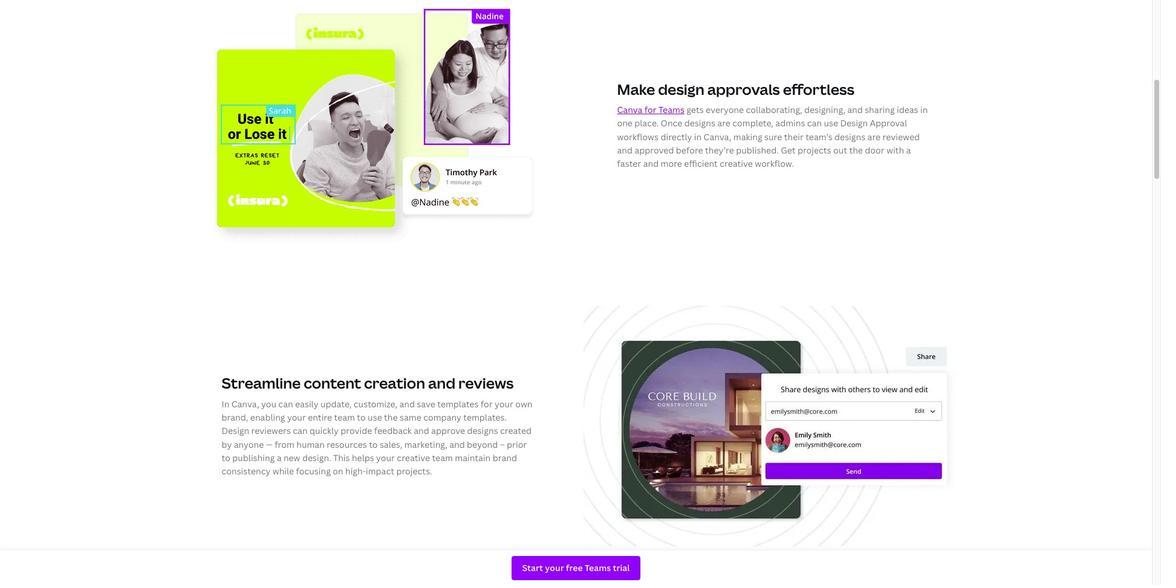 Task type: describe. For each thing, give the bounding box(es) containing it.
effortless
[[783, 79, 855, 99]]

prior
[[507, 439, 527, 450]]

place.
[[635, 117, 659, 129]]

one
[[617, 117, 633, 129]]

beyond
[[467, 439, 498, 450]]

teams
[[659, 104, 685, 115]]

0 horizontal spatial to
[[222, 453, 230, 464]]

marketing,
[[405, 439, 448, 450]]

content
[[304, 373, 361, 393]]

admins
[[776, 117, 805, 129]]

in
[[222, 398, 229, 410]]

they're
[[705, 145, 734, 156]]

workflows
[[617, 131, 659, 142]]

everyone
[[706, 104, 744, 115]]

can inside gets everyone collaborating, designing, and sharing ideas in one place. once designs are complete, admins can use design approval workflows directly in canva, making sure their team's designs are reviewed and approved before they're published. get projects out the door with a faster and more efficient creative workflow.
[[807, 117, 822, 129]]

the inside the streamline content creation and reviews in canva, you can easily update, customize, and save templates for your own brand, enabling your entire team to use the same company templates. design reviewers can quickly provide feedback and approve designs created by anyone — from human resources to sales, marketing, and beyond – prior to publishing a new design. this helps your creative team maintain brand consistency while focusing on high-impact projects.
[[384, 412, 398, 423]]

and up the save
[[428, 373, 456, 393]]

created
[[500, 425, 532, 437]]

projects
[[798, 145, 832, 156]]

design inside gets everyone collaborating, designing, and sharing ideas in one place. once designs are complete, admins can use design approval workflows directly in canva, making sure their team's designs are reviewed and approved before they're published. get projects out the door with a faster and more efficient creative workflow.
[[841, 117, 868, 129]]

canva, inside the streamline content creation and reviews in canva, you can easily update, customize, and save templates for your own brand, enabling your entire team to use the same company templates. design reviewers can quickly provide feedback and approve designs created by anyone — from human resources to sales, marketing, and beyond – prior to publishing a new design. this helps your creative team maintain brand consistency while focusing on high-impact projects.
[[231, 398, 259, 410]]

and up marketing,
[[414, 425, 429, 437]]

1 vertical spatial can
[[278, 398, 293, 410]]

enabling
[[250, 412, 285, 423]]

reviews
[[459, 373, 514, 393]]

use inside gets everyone collaborating, designing, and sharing ideas in one place. once designs are complete, admins can use design approval workflows directly in canva, making sure their team's designs are reviewed and approved before they're published. get projects out the door with a faster and more efficient creative workflow.
[[824, 117, 838, 129]]

save
[[417, 398, 435, 410]]

reviewers
[[251, 425, 291, 437]]

and up faster
[[617, 145, 633, 156]]

a inside gets everyone collaborating, designing, and sharing ideas in one place. once designs are complete, admins can use design approval workflows directly in canva, making sure their team's designs are reviewed and approved before they're published. get projects out the door with a faster and more efficient creative workflow.
[[906, 145, 911, 156]]

making
[[734, 131, 763, 142]]

brand,
[[222, 412, 248, 423]]

complete,
[[733, 117, 774, 129]]

brand
[[493, 453, 517, 464]]

quickly
[[310, 425, 339, 437]]

design
[[658, 79, 705, 99]]

team's
[[806, 131, 833, 142]]

faster
[[617, 158, 641, 170]]

—
[[266, 439, 273, 450]]

same
[[400, 412, 421, 423]]

1 vertical spatial are
[[868, 131, 881, 142]]

from
[[275, 439, 295, 450]]

and up same
[[399, 398, 415, 410]]

on
[[333, 466, 343, 478]]

0 vertical spatial team
[[334, 412, 355, 423]]

0 horizontal spatial are
[[718, 117, 731, 129]]

entire
[[308, 412, 332, 423]]

resources
[[327, 439, 367, 450]]

gets everyone collaborating, designing, and sharing ideas in one place. once designs are complete, admins can use design approval workflows directly in canva, making sure their team's designs are reviewed and approved before they're published. get projects out the door with a faster and more efficient creative workflow.
[[617, 104, 928, 170]]

the inside gets everyone collaborating, designing, and sharing ideas in one place. once designs are complete, admins can use design approval workflows directly in canva, making sure their team's designs are reviewed and approved before they're published. get projects out the door with a faster and more efficient creative workflow.
[[850, 145, 863, 156]]

1 horizontal spatial team
[[432, 453, 453, 464]]

approval
[[870, 117, 907, 129]]

creation
[[364, 373, 425, 393]]

1 horizontal spatial for
[[645, 104, 657, 115]]

high-
[[345, 466, 366, 478]]

new
[[284, 453, 300, 464]]

feedback
[[374, 425, 412, 437]]

company
[[424, 412, 461, 423]]

maintain
[[455, 453, 491, 464]]

designs inside the streamline content creation and reviews in canva, you can easily update, customize, and save templates for your own brand, enabling your entire team to use the same company templates. design reviewers can quickly provide feedback and approve designs created by anyone — from human resources to sales, marketing, and beyond – prior to publishing a new design. this helps your creative team maintain brand consistency while focusing on high-impact projects.
[[467, 425, 498, 437]]

this
[[333, 453, 350, 464]]

canva, inside gets everyone collaborating, designing, and sharing ideas in one place. once designs are complete, admins can use design approval workflows directly in canva, making sure their team's designs are reviewed and approved before they're published. get projects out the door with a faster and more efficient creative workflow.
[[704, 131, 732, 142]]

–
[[500, 439, 505, 450]]

canva
[[617, 104, 643, 115]]

provide
[[341, 425, 372, 437]]

1 vertical spatial to
[[369, 439, 378, 450]]

sales,
[[380, 439, 402, 450]]

workflow.
[[755, 158, 794, 170]]

publishing
[[232, 453, 275, 464]]

their
[[784, 131, 804, 142]]

directly
[[661, 131, 692, 142]]

human
[[297, 439, 325, 450]]

creative inside the streamline content creation and reviews in canva, you can easily update, customize, and save templates for your own brand, enabling your entire team to use the same company templates. design reviewers can quickly provide feedback and approve designs created by anyone — from human resources to sales, marketing, and beyond – prior to publishing a new design. this helps your creative team maintain brand consistency while focusing on high-impact projects.
[[397, 453, 430, 464]]

a inside the streamline content creation and reviews in canva, you can easily update, customize, and save templates for your own brand, enabling your entire team to use the same company templates. design reviewers can quickly provide feedback and approve designs created by anyone — from human resources to sales, marketing, and beyond – prior to publishing a new design. this helps your creative team maintain brand consistency while focusing on high-impact projects.
[[277, 453, 282, 464]]

and down approved
[[643, 158, 659, 170]]



Task type: locate. For each thing, give the bounding box(es) containing it.
team
[[334, 412, 355, 423], [432, 453, 453, 464]]

your up impact
[[376, 453, 395, 464]]

with
[[887, 145, 904, 156]]

0 horizontal spatial creative
[[397, 453, 430, 464]]

2 vertical spatial to
[[222, 453, 230, 464]]

0 horizontal spatial for
[[481, 398, 493, 410]]

designing,
[[805, 104, 846, 115]]

creative up projects.
[[397, 453, 430, 464]]

0 horizontal spatial a
[[277, 453, 282, 464]]

1 horizontal spatial a
[[906, 145, 911, 156]]

canva, up brand, at left
[[231, 398, 259, 410]]

0 vertical spatial in
[[921, 104, 928, 115]]

more
[[661, 158, 682, 170]]

templates.
[[464, 412, 507, 423]]

0 vertical spatial for
[[645, 104, 657, 115]]

design.
[[302, 453, 331, 464]]

make
[[617, 79, 655, 99]]

out
[[834, 145, 847, 156]]

1 vertical spatial a
[[277, 453, 282, 464]]

0 vertical spatial use
[[824, 117, 838, 129]]

2 vertical spatial can
[[293, 425, 308, 437]]

gets
[[687, 104, 704, 115]]

door
[[865, 145, 885, 156]]

0 vertical spatial the
[[850, 145, 863, 156]]

1 horizontal spatial your
[[376, 453, 395, 464]]

in right ideas
[[921, 104, 928, 115]]

you
[[261, 398, 276, 410]]

0 vertical spatial designs
[[685, 117, 716, 129]]

templates
[[437, 398, 479, 410]]

design down brand, at left
[[222, 425, 249, 437]]

canva for teams
[[617, 104, 685, 115]]

to down by
[[222, 453, 230, 464]]

by
[[222, 439, 232, 450]]

a
[[906, 145, 911, 156], [277, 453, 282, 464]]

the
[[850, 145, 863, 156], [384, 412, 398, 423]]

0 vertical spatial are
[[718, 117, 731, 129]]

team down marketing,
[[432, 453, 453, 464]]

update,
[[321, 398, 352, 410]]

a right 'with'
[[906, 145, 911, 156]]

1 vertical spatial design
[[222, 425, 249, 437]]

1 vertical spatial creative
[[397, 453, 430, 464]]

are up door
[[868, 131, 881, 142]]

0 horizontal spatial the
[[384, 412, 398, 423]]

the up the feedback
[[384, 412, 398, 423]]

creative down they're
[[720, 158, 753, 170]]

use down 'designing,'
[[824, 117, 838, 129]]

0 horizontal spatial team
[[334, 412, 355, 423]]

can right you
[[278, 398, 293, 410]]

1 vertical spatial in
[[694, 131, 702, 142]]

canva,
[[704, 131, 732, 142], [231, 398, 259, 410]]

1 horizontal spatial the
[[850, 145, 863, 156]]

the right out at the right top of page
[[850, 145, 863, 156]]

collaborating,
[[746, 104, 802, 115]]

0 horizontal spatial designs
[[467, 425, 498, 437]]

1 horizontal spatial creative
[[720, 158, 753, 170]]

team down update,
[[334, 412, 355, 423]]

your down easily
[[287, 412, 306, 423]]

1 vertical spatial designs
[[835, 131, 866, 142]]

2 horizontal spatial your
[[495, 398, 514, 410]]

are down everyone
[[718, 117, 731, 129]]

0 vertical spatial a
[[906, 145, 911, 156]]

for up templates.
[[481, 398, 493, 410]]

helps
[[352, 453, 374, 464]]

sharing
[[865, 104, 895, 115]]

designs up beyond
[[467, 425, 498, 437]]

to up helps
[[369, 439, 378, 450]]

customize,
[[354, 398, 397, 410]]

0 vertical spatial design
[[841, 117, 868, 129]]

in up before
[[694, 131, 702, 142]]

approved
[[635, 145, 674, 156]]

1 horizontal spatial use
[[824, 117, 838, 129]]

and left sharing
[[848, 104, 863, 115]]

efficient
[[684, 158, 718, 170]]

use inside the streamline content creation and reviews in canva, you can easily update, customize, and save templates for your own brand, enabling your entire team to use the same company templates. design reviewers can quickly provide feedback and approve designs created by anyone — from human resources to sales, marketing, and beyond – prior to publishing a new design. this helps your creative team maintain brand consistency while focusing on high-impact projects.
[[368, 412, 382, 423]]

while
[[273, 466, 294, 478]]

sure
[[765, 131, 782, 142]]

can up human
[[293, 425, 308, 437]]

1 horizontal spatial to
[[357, 412, 366, 423]]

designs
[[685, 117, 716, 129], [835, 131, 866, 142], [467, 425, 498, 437]]

for inside the streamline content creation and reviews in canva, you can easily update, customize, and save templates for your own brand, enabling your entire team to use the same company templates. design reviewers can quickly provide feedback and approve designs created by anyone — from human resources to sales, marketing, and beyond – prior to publishing a new design. this helps your creative team maintain brand consistency while focusing on high-impact projects.
[[481, 398, 493, 410]]

0 horizontal spatial use
[[368, 412, 382, 423]]

approvals
[[708, 79, 780, 99]]

1 horizontal spatial design
[[841, 117, 868, 129]]

2 horizontal spatial to
[[369, 439, 378, 450]]

canva, up they're
[[704, 131, 732, 142]]

for
[[645, 104, 657, 115], [481, 398, 493, 410]]

0 vertical spatial creative
[[720, 158, 753, 170]]

your left own
[[495, 398, 514, 410]]

0 horizontal spatial canva,
[[231, 398, 259, 410]]

for up place.
[[645, 104, 657, 115]]

canva for teams link
[[617, 104, 685, 115]]

reviewed
[[883, 131, 920, 142]]

0 vertical spatial can
[[807, 117, 822, 129]]

1 vertical spatial the
[[384, 412, 398, 423]]

in
[[921, 104, 928, 115], [694, 131, 702, 142]]

2 vertical spatial designs
[[467, 425, 498, 437]]

streamline
[[222, 373, 301, 393]]

designs down gets
[[685, 117, 716, 129]]

0 vertical spatial your
[[495, 398, 514, 410]]

get
[[781, 145, 796, 156]]

can
[[807, 117, 822, 129], [278, 398, 293, 410], [293, 425, 308, 437]]

can up team's
[[807, 117, 822, 129]]

2 horizontal spatial designs
[[835, 131, 866, 142]]

0 horizontal spatial design
[[222, 425, 249, 437]]

ideas
[[897, 104, 919, 115]]

1 horizontal spatial designs
[[685, 117, 716, 129]]

approve
[[431, 425, 465, 437]]

1 horizontal spatial in
[[921, 104, 928, 115]]

design down sharing
[[841, 117, 868, 129]]

to up provide
[[357, 412, 366, 423]]

make design approvals effortless
[[617, 79, 855, 99]]

0 horizontal spatial your
[[287, 412, 306, 423]]

and down approve
[[450, 439, 465, 450]]

designs up out at the right top of page
[[835, 131, 866, 142]]

and
[[848, 104, 863, 115], [617, 145, 633, 156], [643, 158, 659, 170], [428, 373, 456, 393], [399, 398, 415, 410], [414, 425, 429, 437], [450, 439, 465, 450]]

1 vertical spatial team
[[432, 453, 453, 464]]

1 vertical spatial use
[[368, 412, 382, 423]]

design inside the streamline content creation and reviews in canva, you can easily update, customize, and save templates for your own brand, enabling your entire team to use the same company templates. design reviewers can quickly provide feedback and approve designs created by anyone — from human resources to sales, marketing, and beyond – prior to publishing a new design. this helps your creative team maintain brand consistency while focusing on high-impact projects.
[[222, 425, 249, 437]]

to
[[357, 412, 366, 423], [369, 439, 378, 450], [222, 453, 230, 464]]

1 vertical spatial for
[[481, 398, 493, 410]]

are
[[718, 117, 731, 129], [868, 131, 881, 142]]

anyone
[[234, 439, 264, 450]]

easily
[[295, 398, 319, 410]]

a left new
[[277, 453, 282, 464]]

streamline content creation and reviews in canva, you can easily update, customize, and save templates for your own brand, enabling your entire team to use the same company templates. design reviewers can quickly provide feedback and approve designs created by anyone — from human resources to sales, marketing, and beyond – prior to publishing a new design. this helps your creative team maintain brand consistency while focusing on high-impact projects.
[[222, 373, 533, 478]]

1 horizontal spatial are
[[868, 131, 881, 142]]

own
[[516, 398, 533, 410]]

1 horizontal spatial canva,
[[704, 131, 732, 142]]

consistency
[[222, 466, 271, 478]]

creative inside gets everyone collaborating, designing, and sharing ideas in one place. once designs are complete, admins can use design approval workflows directly in canva, making sure their team's designs are reviewed and approved before they're published. get projects out the door with a faster and more efficient creative workflow.
[[720, 158, 753, 170]]

projects.
[[396, 466, 432, 478]]

0 horizontal spatial in
[[694, 131, 702, 142]]

focusing
[[296, 466, 331, 478]]

1 vertical spatial canva,
[[231, 398, 259, 410]]

published.
[[736, 145, 779, 156]]

impact
[[366, 466, 394, 478]]

before
[[676, 145, 703, 156]]

2 vertical spatial your
[[376, 453, 395, 464]]

use
[[824, 117, 838, 129], [368, 412, 382, 423]]

0 vertical spatial to
[[357, 412, 366, 423]]

0 vertical spatial canva,
[[704, 131, 732, 142]]

use down customize,
[[368, 412, 382, 423]]

1 vertical spatial your
[[287, 412, 306, 423]]

design
[[841, 117, 868, 129], [222, 425, 249, 437]]

once
[[661, 117, 683, 129]]



Task type: vqa. For each thing, say whether or not it's contained in the screenshot.
"600" to the right
no



